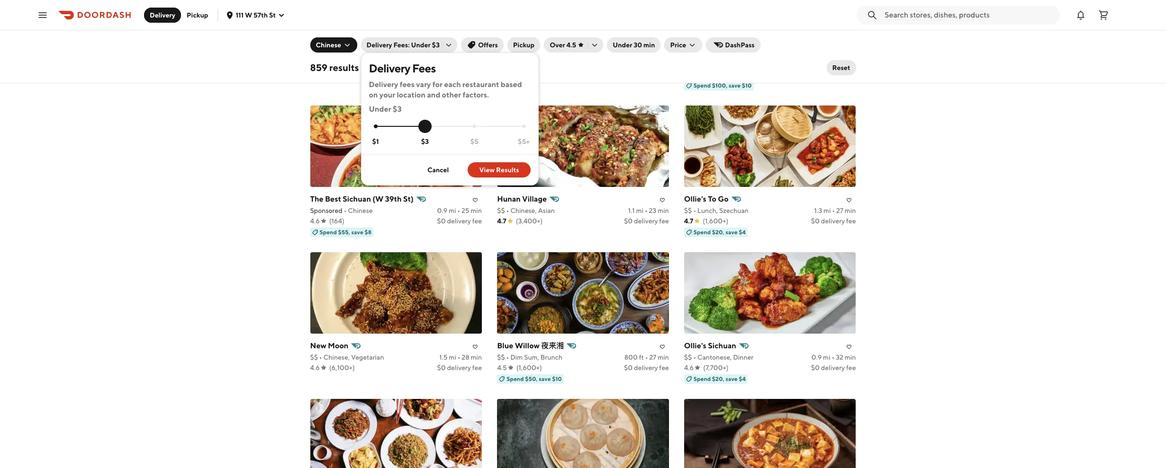 Task type: vqa. For each thing, say whether or not it's contained in the screenshot.
Reset
yes



Task type: describe. For each thing, give the bounding box(es) containing it.
1 vertical spatial $3
[[393, 105, 402, 114]]

$$ for hunan village
[[497, 207, 505, 215]]

your
[[380, 91, 396, 100]]

delivery for blue willow 夜来湘
[[634, 364, 658, 372]]

fee for blue willow 夜来湘
[[660, 364, 669, 372]]

1.5
[[440, 354, 448, 362]]

brunch
[[541, 354, 563, 362]]

111
[[236, 11, 244, 19]]

save for to
[[726, 229, 738, 236]]

39th
[[385, 195, 402, 204]]

notification bell image
[[1076, 9, 1087, 21]]

cafe
[[310, 48, 327, 57]]

delivery inside 1.6 mi • 34 min $​0 delivery fee
[[822, 70, 846, 78]]

0 vertical spatial pickup button
[[181, 7, 214, 23]]

chinatown
[[515, 48, 554, 57]]

asian
[[538, 207, 555, 215]]

1.1 mi • 23 min
[[629, 207, 669, 215]]

fees:
[[394, 41, 410, 49]]

• right 1.3
[[833, 207, 836, 215]]

(1,600+) for blue willow 夜来湘
[[517, 364, 542, 372]]

• left 23
[[645, 207, 648, 215]]

ollie's for ollie's to go
[[685, 195, 707, 204]]

111 w 57th st
[[236, 11, 276, 19]]

$4 for ollie's sichuan
[[739, 376, 746, 383]]

1.5 mi • 28 min
[[440, 354, 482, 362]]

1 horizontal spatial under
[[411, 41, 431, 49]]

on
[[369, 91, 378, 100]]

(164)
[[329, 217, 345, 225]]

spend $20, save $4 for to
[[694, 229, 746, 236]]

$8
[[365, 229, 372, 236]]

offers
[[478, 41, 498, 49]]

$3 stars and over image
[[423, 125, 427, 129]]

fee for ollie's to go
[[847, 217, 857, 225]]

28
[[462, 354, 470, 362]]

1 vertical spatial pickup button
[[508, 37, 541, 53]]

0.9 mi • 32 min
[[812, 354, 857, 362]]

$1
[[373, 138, 379, 145]]

sum,
[[525, 354, 540, 362]]

$$ for blue willow 夜来湘
[[497, 354, 505, 362]]

$​0 delivery fee for cafe china
[[437, 70, 482, 78]]

soup,
[[324, 60, 341, 68]]

• right ft
[[646, 354, 648, 362]]

mi for ollie's to go
[[824, 207, 831, 215]]

(3,400+)
[[516, 217, 543, 225]]

$100,
[[713, 82, 728, 89]]

mi for new moon
[[449, 354, 457, 362]]

sponsored • chinese
[[310, 207, 373, 215]]

$​0 for ollie's sichuan
[[812, 364, 820, 372]]

$5
[[471, 138, 479, 145]]

34
[[836, 60, 844, 68]]

spend $20, save $4 for sichuan
[[694, 376, 746, 383]]

offers button
[[461, 37, 504, 53]]

chinese button
[[310, 37, 357, 53]]

$1 stars and over image
[[374, 125, 378, 129]]

1.6 mi • 34 min $​0 delivery fee
[[812, 60, 857, 78]]

$​0 for hunan village
[[625, 217, 633, 225]]

blue willow 夜来湘
[[497, 342, 564, 351]]

4.7 for ollie's to go
[[685, 217, 694, 225]]

$$ • chinese, vegetarian
[[310, 354, 384, 362]]

based
[[501, 80, 522, 89]]

$50,
[[525, 376, 538, 383]]

over
[[550, 41, 566, 49]]

$5 stars and over image
[[473, 125, 477, 129]]

each
[[444, 80, 461, 89]]

restaurant
[[463, 80, 500, 89]]

$
[[497, 60, 501, 68]]

szechuan
[[720, 207, 749, 215]]

800
[[625, 354, 638, 362]]

$​0 for blue willow 夜来湘
[[625, 364, 633, 372]]

blue
[[497, 342, 514, 351]]

open menu image
[[37, 9, 48, 21]]

delivery fees vary for each restaurant based on your location and other factors.
[[369, 80, 522, 100]]

lunch,
[[698, 207, 718, 215]]

• down hunan
[[507, 207, 509, 215]]

factors.
[[463, 91, 489, 100]]

$5+ stars and over image
[[522, 125, 526, 129]]

• left 32
[[832, 354, 835, 362]]

111 w 57th st button
[[226, 11, 285, 19]]

results
[[496, 166, 520, 174]]

(6,100+)
[[329, 364, 355, 372]]

cancel button
[[416, 163, 461, 178]]

pickup for bottommost 'pickup' button
[[513, 41, 535, 49]]

for
[[433, 80, 443, 89]]

$10 for han dynasty
[[742, 82, 752, 89]]

25
[[462, 207, 470, 215]]

4.6 for new moon
[[310, 364, 320, 372]]

$ • noodles, pickup (1,600+) rave reviews
[[497, 60, 556, 89]]

over 4.5
[[550, 41, 577, 49]]

price
[[671, 41, 687, 49]]

fee for hunan village
[[660, 217, 669, 225]]

moon
[[328, 342, 349, 351]]

$​0 delivery fee for ollie's to go
[[812, 217, 857, 225]]

new for new chinatown (asian cuisine)
[[497, 48, 514, 57]]

save for dynasty
[[729, 82, 741, 89]]

fees
[[400, 80, 415, 89]]

$​0 delivery fee for ollie's sichuan
[[812, 364, 857, 372]]

reset button
[[827, 60, 857, 75]]

$10 for blue willow 夜来湘
[[552, 376, 562, 383]]

$$ for ollie's sichuan
[[685, 354, 692, 362]]

st
[[269, 11, 276, 19]]

spend for dynasty
[[694, 82, 711, 89]]

sum
[[356, 60, 369, 68]]

new for new moon
[[310, 342, 327, 351]]

delivery for delivery
[[150, 11, 175, 19]]

save for willow
[[539, 376, 551, 383]]

• left 28
[[458, 354, 461, 362]]

$55,
[[338, 229, 350, 236]]

new chinatown (asian cuisine)
[[497, 48, 609, 57]]

mi for hunan village
[[637, 207, 644, 215]]

and
[[427, 91, 441, 100]]

1 horizontal spatial $3
[[421, 138, 429, 145]]

view results
[[480, 166, 520, 174]]

fee for the best sichuan (w 39th st)
[[473, 217, 482, 225]]

pickup for topmost 'pickup' button
[[187, 11, 208, 19]]

over 4.5 button
[[544, 37, 604, 53]]

4.7 for hunan village
[[497, 217, 507, 225]]

vegetarian
[[351, 354, 384, 362]]

(w
[[373, 195, 384, 204]]

vary
[[416, 80, 431, 89]]

hunan
[[497, 195, 521, 204]]

ollie's to go
[[685, 195, 729, 204]]

(7,700+)
[[704, 364, 729, 372]]

delivery for hunan village
[[634, 217, 658, 225]]

under 30 min
[[613, 41, 656, 49]]



Task type: locate. For each thing, give the bounding box(es) containing it.
delivery down 0.9 mi • 25 min
[[447, 217, 471, 225]]

min for hunan village
[[658, 207, 669, 215]]

0 vertical spatial pickup
[[187, 11, 208, 19]]

(1,600+)
[[517, 70, 542, 78], [703, 217, 729, 225], [517, 364, 542, 372]]

min for ollie's to go
[[845, 207, 857, 215]]

0 vertical spatial $20,
[[713, 229, 725, 236]]

2 horizontal spatial $3
[[432, 41, 440, 49]]

1 horizontal spatial $10
[[742, 82, 752, 89]]

(asian
[[556, 48, 578, 57]]

save for sichuan
[[726, 376, 738, 383]]

$20, for sichuan
[[713, 376, 725, 383]]

$$ for ollie's to go
[[685, 207, 692, 215]]

spend $55, save $8
[[320, 229, 372, 236]]

min right 34
[[845, 60, 857, 68]]

4.6 for the best sichuan (w 39th st)
[[310, 217, 320, 225]]

fee for ollie's sichuan
[[847, 364, 857, 372]]

ollie's sichuan
[[685, 342, 737, 351]]

1 vertical spatial (1,600+)
[[703, 217, 729, 225]]

27 right ft
[[650, 354, 657, 362]]

27 for blue willow 夜来湘
[[650, 354, 657, 362]]

$$ for cafe china
[[310, 60, 318, 68]]

spend for to
[[694, 229, 711, 236]]

delivery for the best sichuan (w 39th st)
[[447, 217, 471, 225]]

delivery fees
[[369, 62, 436, 75]]

spend left $50,
[[507, 376, 524, 383]]

$$ • cantonese, dinner
[[685, 354, 754, 362]]

$​0 delivery fee down 0.9 mi • 32 min
[[812, 364, 857, 372]]

han dynasty
[[685, 48, 729, 57]]

$3 down your
[[393, 105, 402, 114]]

spend for best
[[320, 229, 337, 236]]

•
[[320, 60, 322, 68], [503, 60, 506, 68], [832, 60, 835, 68], [344, 207, 347, 215], [458, 207, 461, 215], [507, 207, 509, 215], [645, 207, 648, 215], [694, 207, 697, 215], [833, 207, 836, 215], [320, 354, 322, 362], [458, 354, 461, 362], [507, 354, 509, 362], [646, 354, 648, 362], [694, 354, 697, 362], [832, 354, 835, 362]]

spend down lunch,
[[694, 229, 711, 236]]

mi for ollie's sichuan
[[824, 354, 831, 362]]

• down blue
[[507, 354, 509, 362]]

4.6 down sponsored
[[310, 217, 320, 225]]

1 vertical spatial pickup
[[513, 41, 535, 49]]

best
[[325, 195, 341, 204]]

0.9 left 25
[[437, 207, 448, 215]]

23
[[649, 207, 657, 215]]

0 vertical spatial 4.5
[[567, 41, 577, 49]]

delivery button
[[144, 7, 181, 23]]

spend $20, save $4
[[694, 229, 746, 236], [694, 376, 746, 383]]

pickup inside $ • noodles, pickup (1,600+) rave reviews
[[535, 60, 556, 68]]

0 vertical spatial chinese,
[[511, 207, 537, 215]]

chinese, for village
[[511, 207, 537, 215]]

cancel
[[428, 166, 449, 174]]

$​0 delivery fee down the 1.3 mi • 27 min at top right
[[812, 217, 857, 225]]

• inside 1.6 mi • 34 min $​0 delivery fee
[[832, 60, 835, 68]]

1 horizontal spatial chinese
[[348, 207, 373, 215]]

0.9 for ollie's sichuan
[[812, 354, 822, 362]]

$​0 down 1.1 in the right top of the page
[[625, 217, 633, 225]]

delivery for ollie's to go
[[822, 217, 846, 225]]

• left 25
[[458, 207, 461, 215]]

$​0 for new moon
[[437, 364, 446, 372]]

2 vertical spatial (1,600+)
[[517, 364, 542, 372]]

1 horizontal spatial 27
[[837, 207, 844, 215]]

min for ollie's sichuan
[[845, 354, 857, 362]]

fee inside 1.6 mi • 34 min $​0 delivery fee
[[847, 70, 857, 78]]

(1,600+) for ollie's to go
[[703, 217, 729, 225]]

1 vertical spatial 27
[[650, 354, 657, 362]]

• right $ on the left top
[[503, 60, 506, 68]]

$$ • dim sum, brunch
[[497, 354, 563, 362]]

(1,600+) down $$ • lunch, szechuan
[[703, 217, 729, 225]]

min inside 1.6 mi • 34 min $​0 delivery fee
[[845, 60, 857, 68]]

location
[[397, 91, 426, 100]]

view
[[480, 166, 495, 174]]

mi left 25
[[449, 207, 456, 215]]

pickup up noodles,
[[513, 41, 535, 49]]

sichuan up sponsored • chinese
[[343, 195, 371, 204]]

0 vertical spatial 27
[[837, 207, 844, 215]]

mi left 32
[[824, 354, 831, 362]]

0 vertical spatial (1,600+)
[[517, 70, 542, 78]]

0 horizontal spatial chinese,
[[324, 354, 350, 362]]

1 horizontal spatial 4.5
[[567, 41, 577, 49]]

delivery for delivery fees vary for each restaurant based on your location and other factors.
[[369, 80, 398, 89]]

1 horizontal spatial click to add this store to your saved list image
[[657, 48, 669, 59]]

$​0 down 1.6
[[812, 70, 820, 78]]

2 horizontal spatial under
[[613, 41, 633, 49]]

$​0 for ollie's to go
[[812, 217, 820, 225]]

fees
[[413, 62, 436, 75]]

$10 down brunch
[[552, 376, 562, 383]]

0 vertical spatial 0.9
[[437, 207, 448, 215]]

the
[[310, 195, 324, 204]]

1 click to add this store to your saved list image from the left
[[470, 48, 481, 59]]

0 vertical spatial new
[[497, 48, 514, 57]]

go
[[719, 195, 729, 204]]

delivery down the 1.3 mi • 27 min at top right
[[822, 217, 846, 225]]

$​0 down 0.9 mi • 32 min
[[812, 364, 820, 372]]

0 vertical spatial spend $20, save $4
[[694, 229, 746, 236]]

1 vertical spatial dim
[[511, 354, 523, 362]]

st)
[[404, 195, 414, 204]]

1 vertical spatial chinese
[[348, 207, 373, 215]]

0 horizontal spatial $10
[[552, 376, 562, 383]]

delivery down 34
[[822, 70, 846, 78]]

delivery for delivery fees
[[369, 62, 411, 75]]

sichuan up $$ • cantonese, dinner
[[708, 342, 737, 351]]

delivery up each
[[447, 70, 471, 78]]

1.3
[[815, 207, 823, 215]]

mi right 1.3
[[824, 207, 831, 215]]

0 horizontal spatial chinese
[[316, 41, 341, 49]]

4.7 down hunan
[[497, 217, 507, 225]]

0 horizontal spatial sichuan
[[343, 195, 371, 204]]

$​0 delivery fee
[[437, 70, 482, 78], [437, 217, 482, 225], [625, 217, 669, 225], [812, 217, 857, 225], [437, 364, 482, 372], [625, 364, 669, 372], [812, 364, 857, 372]]

2 vertical spatial pickup
[[535, 60, 556, 68]]

delivery down 800 ft • 27 min in the right of the page
[[634, 364, 658, 372]]

chinese inside button
[[316, 41, 341, 49]]

• left 34
[[832, 60, 835, 68]]

• inside $ • noodles, pickup (1,600+) rave reviews
[[503, 60, 506, 68]]

delivery inside button
[[150, 11, 175, 19]]

under left 30
[[613, 41, 633, 49]]

2 4.7 from the left
[[685, 217, 694, 225]]

$​0 delivery fee for hunan village
[[625, 217, 669, 225]]

$$ down 'new moon'
[[310, 354, 318, 362]]

spend for willow
[[507, 376, 524, 383]]

pickup right delivery button
[[187, 11, 208, 19]]

0 horizontal spatial pickup button
[[181, 7, 214, 23]]

1 4.7 from the left
[[497, 217, 507, 225]]

1 vertical spatial new
[[310, 342, 327, 351]]

4.6 for ollie's sichuan
[[685, 364, 694, 372]]

min right 1.3
[[845, 207, 857, 215]]

save down szechuan
[[726, 229, 738, 236]]

27 for ollie's to go
[[837, 207, 844, 215]]

sichuan
[[343, 195, 371, 204], [708, 342, 737, 351]]

$4 for ollie's to go
[[739, 229, 746, 236]]

4.8
[[310, 70, 320, 78]]

4.7
[[497, 217, 507, 225], [685, 217, 694, 225]]

$4 down szechuan
[[739, 229, 746, 236]]

$$
[[310, 60, 318, 68], [497, 207, 505, 215], [685, 207, 692, 215], [310, 354, 318, 362], [497, 354, 505, 362], [685, 354, 692, 362]]

$​0
[[437, 70, 446, 78], [812, 70, 820, 78], [437, 217, 446, 225], [625, 217, 633, 225], [812, 217, 820, 225], [437, 364, 446, 372], [625, 364, 633, 372], [812, 364, 820, 372]]

1 vertical spatial sichuan
[[708, 342, 737, 351]]

1 $4 from the top
[[739, 229, 746, 236]]

• left lunch,
[[694, 207, 697, 215]]

chinese, for moon
[[324, 354, 350, 362]]

spend for sichuan
[[694, 376, 711, 383]]

$$ • lunch, szechuan
[[685, 207, 749, 215]]

4.5 right the over
[[567, 41, 577, 49]]

2 spend $20, save $4 from the top
[[694, 376, 746, 383]]

dynasty
[[701, 48, 729, 57]]

1 vertical spatial 4.5
[[497, 364, 507, 372]]

4.6 left (7,700+)
[[685, 364, 694, 372]]

fee for new moon
[[473, 364, 482, 372]]

1 horizontal spatial 0.9
[[812, 354, 822, 362]]

delivery down 1.5 mi • 28 min
[[447, 364, 471, 372]]

ollie's for ollie's sichuan
[[685, 342, 707, 351]]

min right 32
[[845, 354, 857, 362]]

0 horizontal spatial click to add this store to your saved list image
[[470, 48, 481, 59]]

1 horizontal spatial 4.7
[[685, 217, 694, 225]]

0 vertical spatial ollie's
[[685, 195, 707, 204]]

the best sichuan (w 39th st)
[[310, 195, 414, 204]]

mi right 1.1 in the right top of the page
[[637, 207, 644, 215]]

dashpass button
[[707, 37, 761, 53]]

• down 'new moon'
[[320, 354, 322, 362]]

save
[[729, 82, 741, 89], [352, 229, 364, 236], [726, 229, 738, 236], [539, 376, 551, 383], [726, 376, 738, 383]]

$​0 delivery fee for new moon
[[437, 364, 482, 372]]

1 ollie's from the top
[[685, 195, 707, 204]]

under down the on
[[369, 105, 391, 114]]

to
[[708, 195, 717, 204]]

$​0 down 1.3
[[812, 217, 820, 225]]

new up $ on the left top
[[497, 48, 514, 57]]

reset
[[833, 64, 851, 72]]

$​0 delivery fee down 0.9 mi • 25 min
[[437, 217, 482, 225]]

delivery
[[447, 70, 471, 78], [822, 70, 846, 78], [447, 217, 471, 225], [634, 217, 658, 225], [822, 217, 846, 225], [447, 364, 471, 372], [634, 364, 658, 372], [822, 364, 846, 372]]

• down ollie's sichuan
[[694, 354, 697, 362]]

click to add this store to your saved list image
[[470, 48, 481, 59], [657, 48, 669, 59]]

spend $100, save $10
[[694, 82, 752, 89]]

$​0 delivery fee for the best sichuan (w 39th st)
[[437, 217, 482, 225]]

$4
[[739, 229, 746, 236], [739, 376, 746, 383]]

$$ • chinese, asian
[[497, 207, 555, 215]]

57th
[[254, 11, 268, 19]]

(1,600+) down $$ • dim sum, brunch
[[517, 364, 542, 372]]

dim
[[342, 60, 355, 68], [511, 354, 523, 362]]

min for blue willow 夜来湘
[[658, 354, 669, 362]]

1 vertical spatial 0.9
[[812, 354, 822, 362]]

$$ down blue
[[497, 354, 505, 362]]

save right $100,
[[729, 82, 741, 89]]

new left moon
[[310, 342, 327, 351]]

delivery for delivery fees: under $3
[[367, 41, 392, 49]]

dashpass
[[726, 41, 755, 49]]

delivery down the 1.1 mi • 23 min
[[634, 217, 658, 225]]

0 vertical spatial chinese
[[316, 41, 341, 49]]

save left $8
[[352, 229, 364, 236]]

1.6
[[814, 60, 822, 68]]

cafe china
[[310, 48, 350, 57]]

0 vertical spatial dim
[[342, 60, 355, 68]]

ft
[[640, 354, 644, 362]]

0.9 mi • 25 min
[[437, 207, 482, 215]]

0 horizontal spatial dim
[[342, 60, 355, 68]]

click to add this store to your saved list image for new chinatown (asian cuisine)
[[657, 48, 669, 59]]

click to add this store to your saved list image up restaurant on the top of page
[[470, 48, 481, 59]]

2 click to add this store to your saved list image from the left
[[657, 48, 669, 59]]

village
[[523, 195, 547, 204]]

0.9 for the best sichuan (w 39th st)
[[437, 207, 448, 215]]

27 right 1.3
[[837, 207, 844, 215]]

delivery for cafe china
[[447, 70, 471, 78]]

1 horizontal spatial pickup button
[[508, 37, 541, 53]]

spend down (7,700+)
[[694, 376, 711, 383]]

0.9
[[437, 207, 448, 215], [812, 354, 822, 362]]

han
[[685, 48, 699, 57]]

(1,200+)
[[330, 70, 355, 78]]

save down (7,700+)
[[726, 376, 738, 383]]

0.9 left 32
[[812, 354, 822, 362]]

859 results
[[310, 62, 359, 73]]

30
[[634, 41, 643, 49]]

$​0 delivery fee for blue willow 夜来湘
[[625, 364, 669, 372]]

$​0 delivery fee down 1.5 mi • 28 min
[[437, 364, 482, 372]]

0 horizontal spatial under
[[369, 105, 391, 114]]

1 horizontal spatial dim
[[511, 354, 523, 362]]

hunan village
[[497, 195, 547, 204]]

save right $50,
[[539, 376, 551, 383]]

spend $20, save $4 down $$ • lunch, szechuan
[[694, 229, 746, 236]]

min right ft
[[658, 354, 669, 362]]

0 horizontal spatial 27
[[650, 354, 657, 362]]

min for new moon
[[471, 354, 482, 362]]

min right 28
[[471, 354, 482, 362]]

1 vertical spatial chinese,
[[324, 354, 350, 362]]

pickup down new chinatown (asian cuisine)
[[535, 60, 556, 68]]

mi right 1.6
[[823, 60, 831, 68]]

0 horizontal spatial 0.9
[[437, 207, 448, 215]]

1 horizontal spatial sichuan
[[708, 342, 737, 351]]

spend down (164)
[[320, 229, 337, 236]]

other
[[442, 91, 461, 100]]

$​0 inside 1.6 mi • 34 min $​0 delivery fee
[[812, 70, 820, 78]]

chinese down the best sichuan (w 39th st)
[[348, 207, 373, 215]]

under for under $3
[[369, 105, 391, 114]]

min for the best sichuan (w 39th st)
[[471, 207, 482, 215]]

under inside button
[[613, 41, 633, 49]]

under right fees:
[[411, 41, 431, 49]]

under for under 30 min
[[613, 41, 633, 49]]

4.6
[[310, 217, 320, 225], [310, 364, 320, 372], [685, 364, 694, 372]]

$$ down ollie's sichuan
[[685, 354, 692, 362]]

under 30 min button
[[608, 37, 661, 53]]

spend left $100,
[[694, 82, 711, 89]]

$3 up fees
[[432, 41, 440, 49]]

1 $20, from the top
[[713, 229, 725, 236]]

0 vertical spatial sichuan
[[343, 195, 371, 204]]

pickup button
[[181, 7, 214, 23], [508, 37, 541, 53]]

$5+
[[518, 138, 530, 145]]

results
[[330, 62, 359, 73]]

chinese up soup,
[[316, 41, 341, 49]]

0 items, open order cart image
[[1099, 9, 1110, 21]]

4.5 inside button
[[567, 41, 577, 49]]

0 vertical spatial $4
[[739, 229, 746, 236]]

mi for the best sichuan (w 39th st)
[[449, 207, 456, 215]]

0 vertical spatial $10
[[742, 82, 752, 89]]

Store search: begin typing to search for stores available on DoorDash text field
[[885, 10, 1055, 20]]

mi right 1.5
[[449, 354, 457, 362]]

delivery
[[150, 11, 175, 19], [367, 41, 392, 49], [369, 62, 411, 75], [369, 80, 398, 89]]

2 ollie's from the top
[[685, 342, 707, 351]]

1 vertical spatial $20,
[[713, 376, 725, 383]]

$$ for new moon
[[310, 354, 318, 362]]

$​0 for the best sichuan (w 39th st)
[[437, 217, 446, 225]]

1 vertical spatial spend $20, save $4
[[694, 376, 746, 383]]

0 horizontal spatial 4.5
[[497, 364, 507, 372]]

$20, down $$ • lunch, szechuan
[[713, 229, 725, 236]]

1 vertical spatial $4
[[739, 376, 746, 383]]

0 horizontal spatial new
[[310, 342, 327, 351]]

(1,600+) inside $ • noodles, pickup (1,600+) rave reviews
[[517, 70, 542, 78]]

32
[[837, 354, 844, 362]]

min right 30
[[644, 41, 656, 49]]

1 horizontal spatial chinese,
[[511, 207, 537, 215]]

1 horizontal spatial new
[[497, 48, 514, 57]]

price button
[[665, 37, 703, 53]]

0 vertical spatial $3
[[432, 41, 440, 49]]

• up (164)
[[344, 207, 347, 215]]

• left soup,
[[320, 60, 322, 68]]

min inside button
[[644, 41, 656, 49]]

click to add this store to your saved list image for cafe china
[[470, 48, 481, 59]]

dim left sum,
[[511, 354, 523, 362]]

$20, down (7,700+)
[[713, 376, 725, 383]]

4.5 down blue
[[497, 364, 507, 372]]

rave
[[499, 82, 513, 89]]

$20, for to
[[713, 229, 725, 236]]

new
[[497, 48, 514, 57], [310, 342, 327, 351]]

ollie's up the cantonese,
[[685, 342, 707, 351]]

chinese, down moon
[[324, 354, 350, 362]]

$$ left lunch,
[[685, 207, 692, 215]]

$$ down hunan
[[497, 207, 505, 215]]

chinese, down hunan village
[[511, 207, 537, 215]]

$​0 delivery fee down the 1.1 mi • 23 min
[[625, 217, 669, 225]]

min right 23
[[658, 207, 669, 215]]

2 $20, from the top
[[713, 376, 725, 383]]

1 spend $20, save $4 from the top
[[694, 229, 746, 236]]

delivery down 0.9 mi • 32 min
[[822, 364, 846, 372]]

fee for cafe china
[[473, 70, 482, 78]]

4.7 down ollie's to go
[[685, 217, 694, 225]]

4.5
[[567, 41, 577, 49], [497, 364, 507, 372]]

new moon
[[310, 342, 349, 351]]

$​0 down 1.5
[[437, 364, 446, 372]]

4.6 down 'new moon'
[[310, 364, 320, 372]]

$4 down dinner
[[739, 376, 746, 383]]

spend $20, save $4 down (7,700+)
[[694, 376, 746, 383]]

mi inside 1.6 mi • 34 min $​0 delivery fee
[[823, 60, 831, 68]]

0 horizontal spatial 4.7
[[497, 217, 507, 225]]

under
[[411, 41, 431, 49], [613, 41, 633, 49], [369, 105, 391, 114]]

2 vertical spatial $3
[[421, 138, 429, 145]]

delivery for new moon
[[447, 364, 471, 372]]

$​0 for cafe china
[[437, 70, 446, 78]]

1 vertical spatial $10
[[552, 376, 562, 383]]

1.1
[[629, 207, 635, 215]]

chinese,
[[511, 207, 537, 215], [324, 354, 350, 362]]

save for best
[[352, 229, 364, 236]]

2 $4 from the top
[[739, 376, 746, 383]]

0 horizontal spatial $3
[[393, 105, 402, 114]]

delivery inside delivery fees vary for each restaurant based on your location and other factors.
[[369, 80, 398, 89]]

$​0 delivery fee up each
[[437, 70, 482, 78]]

1 vertical spatial ollie's
[[685, 342, 707, 351]]

delivery for ollie's sichuan
[[822, 364, 846, 372]]

$​0 down 800 at the right bottom of the page
[[625, 364, 633, 372]]

fee
[[473, 70, 482, 78], [847, 70, 857, 78], [473, 217, 482, 225], [660, 217, 669, 225], [847, 217, 857, 225], [473, 364, 482, 372], [660, 364, 669, 372], [847, 364, 857, 372]]



